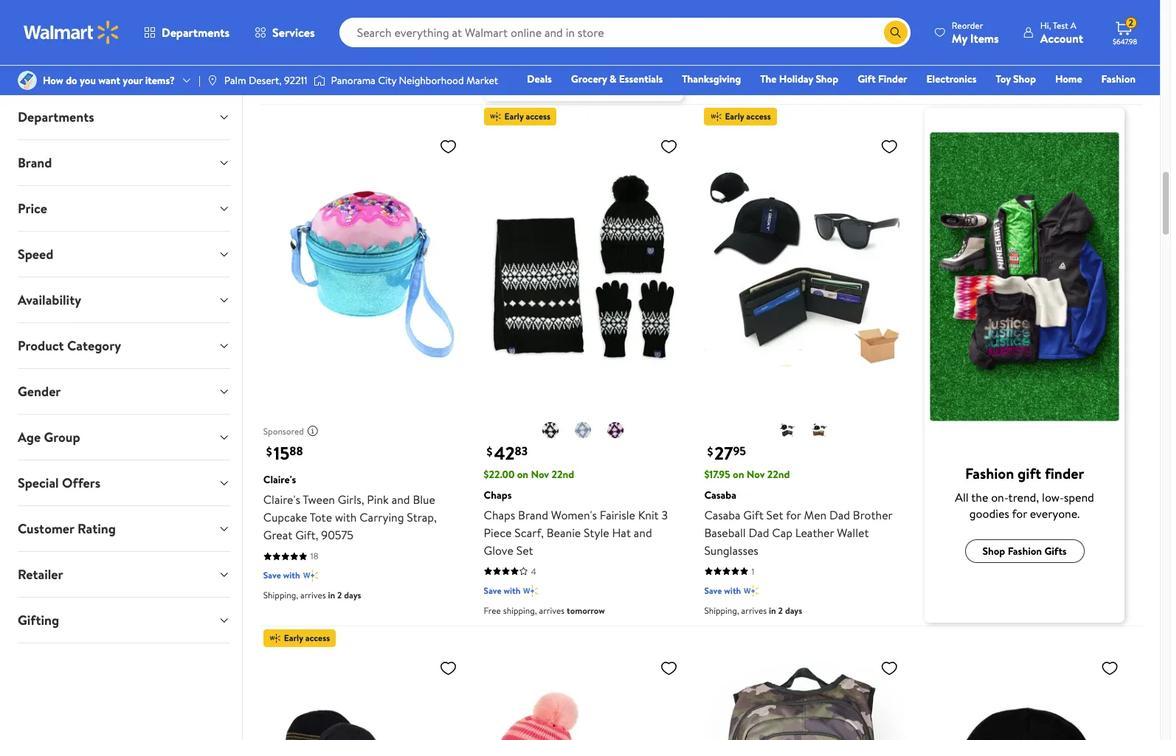 Task type: describe. For each thing, give the bounding box(es) containing it.
retailer button
[[6, 552, 242, 597]]

 image for palm
[[207, 75, 218, 86]]

my
[[952, 30, 968, 46]]

warm
[[263, 3, 293, 19]]

customer rating button
[[6, 506, 242, 551]]

men
[[804, 507, 827, 523]]

departments tab
[[6, 94, 242, 140]]

price tab
[[6, 186, 242, 231]]

city
[[378, 73, 397, 88]]

& inside grocery & essentials link
[[610, 72, 617, 86]]

departments inside departments dropdown button
[[18, 108, 94, 126]]

0 horizontal spatial tomorrow
[[567, 604, 605, 617]]

set inside casaba casaba gift set for men dad brother baseball dad cap leather wallet sunglasses
[[767, 507, 784, 523]]

walmart image
[[24, 21, 120, 44]]

availability tab
[[6, 278, 242, 323]]

in for 15
[[328, 589, 335, 602]]

1 shop from the left
[[816, 72, 839, 86]]

gift finder link
[[851, 71, 914, 87]]

arrives down 10 at top right
[[742, 83, 767, 95]]

hi,
[[1041, 19, 1051, 31]]

$17.95 on nov 22nd
[[705, 467, 790, 482]]

add to favorites list, chaps brand women's fairisle knit 3 piece scarf, beanie style hat and glove set image
[[660, 137, 678, 156]]

with left items
[[945, 29, 962, 42]]

save with left items
[[925, 29, 962, 42]]

$ for 42
[[487, 444, 493, 460]]

the holiday shop
[[761, 72, 839, 86]]

2 $647.98
[[1113, 16, 1138, 47]]

product
[[18, 337, 64, 355]]

walmart plus image for $17.95 on nov 22nd
[[744, 584, 759, 598]]

95
[[733, 443, 746, 460]]

product category
[[18, 337, 121, 355]]

and inside claire's claire's tween girls, pink and blue cupcake tote with carrying strap, great gift, 90575
[[392, 492, 410, 508]]

the holiday shop link
[[754, 71, 845, 87]]

chaps chaps brand women's fairisle knit 3 piece scarf, beanie style hat and glove set
[[484, 488, 668, 559]]

18
[[311, 550, 318, 563]]

services button
[[242, 15, 328, 50]]

tween
[[303, 492, 335, 508]]

scarf
[[757, 3, 784, 19]]

Walmart Site-Wide search field
[[339, 18, 911, 47]]

brand tab
[[6, 140, 242, 185]]

price
[[18, 199, 47, 218]]

thanksgiving link
[[676, 71, 748, 87]]

0 vertical spatial days
[[344, 64, 361, 77]]

days for $17.95 on nov 22nd
[[785, 604, 803, 617]]

reebok unisex adult felix 19.5" laptop backpack, green army camouflage image
[[705, 653, 904, 740]]

0 vertical spatial in
[[328, 64, 335, 77]]

grocery
[[571, 72, 607, 86]]

88
[[290, 443, 303, 460]]

customer rating tab
[[6, 506, 242, 551]]

finder
[[1045, 463, 1085, 483]]

zoe
[[742, 0, 761, 2]]

add to favorites list, gelante beanie hat men women classic knit cuffed plain skull cap. black image
[[1101, 659, 1119, 677]]

holiday
[[779, 72, 814, 86]]

gender tab
[[6, 369, 242, 414]]

style for fairisle
[[584, 525, 610, 541]]

brother
[[853, 507, 893, 523]]

$ for 15
[[266, 444, 272, 460]]

arrives down 18
[[300, 589, 326, 602]]

save up "shipping, arrives tomorrow"
[[705, 63, 722, 75]]

gifting tab
[[6, 598, 242, 643]]

save left the my
[[925, 29, 943, 42]]

age group button
[[6, 415, 242, 460]]

nov for 42
[[531, 467, 549, 482]]

special offers tab
[[6, 461, 242, 506]]

$ 42 83
[[487, 441, 528, 466]]

2 inside 2 $647.98
[[1129, 16, 1134, 29]]

age group
[[18, 428, 80, 447]]

winter
[[404, 0, 438, 2]]

retailer tab
[[6, 552, 242, 597]]

1 chaps from the top
[[484, 488, 512, 503]]

wallet
[[837, 525, 869, 541]]

brand for rachel
[[763, 0, 794, 2]]

speed
[[18, 245, 53, 264]]

save down great
[[263, 569, 281, 582]]

pink
[[367, 492, 389, 508]]

the
[[761, 72, 777, 86]]

hi, test a account
[[1041, 19, 1084, 46]]

Search search field
[[339, 18, 911, 47]]

rachel zoe brand womens colorblock multi knit scarf and beanie style hat 2 piece set
[[705, 0, 901, 37]]

gift set b - black image
[[811, 422, 829, 439]]

add to favorites list, 4 pack men's thermal fleece lined sports fold over black winter hat beanie image
[[440, 659, 457, 677]]

walmart+
[[1092, 92, 1136, 107]]

vbiger kids winter beanie hat circle scarf mitten gloves set with fleece lining for age 3-9 girls boy image
[[484, 653, 684, 740]]

walmart plus image for 15
[[303, 569, 318, 583]]

on for 42
[[517, 467, 529, 482]]

2 chaps from the top
[[484, 507, 515, 523]]

gift inside "link"
[[858, 72, 876, 86]]

product category tab
[[6, 323, 242, 368]]

cap
[[772, 525, 793, 541]]

2 shop from the left
[[1014, 72, 1036, 86]]

departments button
[[6, 94, 242, 140]]

0 horizontal spatial early access
[[284, 632, 330, 644]]

on-
[[992, 489, 1009, 505]]

set for knit
[[735, 21, 752, 37]]

free
[[484, 604, 501, 617]]

1 horizontal spatial tomorrow
[[769, 83, 807, 95]]

2 claire's from the top
[[263, 492, 300, 508]]

a
[[1071, 19, 1077, 31]]

comfy
[[331, 3, 366, 19]]

all
[[955, 489, 969, 505]]

arrives left panorama
[[300, 64, 326, 77]]

with up shipping,
[[504, 584, 521, 597]]

panorama
[[331, 73, 376, 88]]

& inside 2 pack women's cable knit winter warm soft & comfy touchscreen texting gloves
[[321, 3, 329, 19]]

grocery & essentials link
[[565, 71, 670, 87]]

early for 27
[[725, 110, 744, 123]]

low-
[[1042, 489, 1064, 505]]

shipping, arrives in 2 days for $17.95 on nov 22nd
[[705, 604, 803, 617]]

1 casaba from the top
[[705, 488, 737, 503]]

strap,
[[407, 510, 437, 526]]

add to favorites list, vbiger kids winter beanie hat circle scarf mitten gloves set with fleece lining for age 3-9 girls boy image
[[660, 659, 678, 677]]

with down great
[[283, 569, 300, 582]]

your
[[123, 73, 143, 88]]

save down texting
[[263, 44, 281, 57]]

category
[[67, 337, 121, 355]]

cupcake
[[263, 510, 307, 526]]

black image
[[779, 422, 796, 439]]

brand for chaps
[[518, 507, 548, 523]]

black image
[[542, 422, 560, 439]]

walmart plus image down gloves
[[303, 44, 318, 58]]

chaps brand women's fairisle knit 3 piece scarf, beanie style hat and glove set image
[[484, 132, 684, 402]]

fashion registry
[[966, 72, 1136, 107]]

thanksgiving
[[682, 72, 741, 86]]

departments inside departments popup button
[[162, 24, 230, 41]]

women's inside 2 pack women's cable knit winter warm soft & comfy touchscreen texting gloves
[[299, 0, 345, 2]]

rachel
[[705, 0, 739, 2]]

shipping, arrives in 2 days for 15
[[263, 589, 361, 602]]

$ 15 88
[[266, 441, 303, 466]]

2 inside 2 pack women's cable knit winter warm soft & comfy touchscreen texting gloves
[[263, 0, 270, 2]]

want
[[98, 73, 120, 88]]

10
[[752, 44, 760, 56]]

in for $17.95 on nov 22nd
[[769, 604, 776, 617]]

and inside rachel zoe brand womens colorblock multi knit scarf and beanie style hat 2 piece set
[[787, 3, 805, 19]]

hat for 2
[[873, 3, 892, 19]]

fashion link
[[1095, 71, 1143, 87]]

0 vertical spatial shipping, arrives in 2 days
[[263, 64, 361, 77]]

gifting button
[[6, 598, 242, 643]]

1 vertical spatial dad
[[749, 525, 770, 541]]

shipping,
[[503, 604, 537, 617]]

baseball
[[705, 525, 746, 541]]

age group tab
[[6, 415, 242, 460]]

how
[[43, 73, 63, 88]]

carrying
[[360, 510, 404, 526]]

services
[[272, 24, 315, 41]]

0 horizontal spatial access
[[305, 632, 330, 644]]

2 casaba from the top
[[705, 507, 741, 523]]

girls,
[[338, 492, 364, 508]]

access for 42
[[526, 110, 551, 123]]

touchscreen
[[369, 3, 433, 19]]

42
[[494, 441, 515, 466]]

palm desert, 92211
[[224, 73, 308, 88]]

free shipping, arrives tomorrow
[[484, 604, 605, 617]]

save up the free
[[484, 584, 502, 597]]

1 horizontal spatial dad
[[830, 507, 850, 523]]



Task type: locate. For each thing, give the bounding box(es) containing it.
0 horizontal spatial $
[[266, 444, 272, 460]]

departments down "how"
[[18, 108, 94, 126]]

neighborhood
[[399, 73, 464, 88]]

2 vertical spatial and
[[634, 525, 652, 541]]

style down 'colorblock'
[[845, 3, 871, 19]]

access for 27
[[747, 110, 771, 123]]

one debit
[[1023, 92, 1073, 107]]

how do you want your items?
[[43, 73, 175, 88]]

departments up the | on the left of page
[[162, 24, 230, 41]]

1 vertical spatial set
[[767, 507, 784, 523]]

hat
[[873, 3, 892, 19], [612, 525, 631, 541]]

shipping, left the
[[705, 83, 739, 95]]

items?
[[145, 73, 175, 88]]

offers
[[62, 474, 101, 492]]

gift up the baseball
[[744, 507, 764, 523]]

arrives down 1
[[742, 604, 767, 617]]

shipping, arrives in 2 days down 1
[[705, 604, 803, 617]]

with down girls,
[[335, 510, 357, 526]]

claire's up the cupcake
[[263, 492, 300, 508]]

departments button
[[131, 15, 242, 50]]

2 horizontal spatial set
[[767, 507, 784, 523]]

1 vertical spatial chaps
[[484, 507, 515, 523]]

1 horizontal spatial beanie
[[808, 3, 842, 19]]

22nd down black icon
[[768, 467, 790, 482]]

2 horizontal spatial $
[[707, 444, 713, 460]]

1 vertical spatial casaba
[[705, 507, 741, 523]]

days for 15
[[344, 589, 361, 602]]

chaps down $22.00
[[484, 488, 512, 503]]

fairisle
[[600, 507, 636, 523]]

chambray image
[[574, 422, 592, 439]]

brand
[[763, 0, 794, 2], [18, 154, 52, 172], [518, 507, 548, 523]]

early
[[505, 110, 524, 123], [725, 110, 744, 123], [284, 632, 303, 644]]

shipping, down sunglasses
[[705, 604, 739, 617]]

texting
[[263, 21, 300, 37]]

style
[[845, 3, 871, 19], [584, 525, 610, 541]]

and right the pink
[[392, 492, 410, 508]]

1 horizontal spatial piece
[[705, 21, 733, 37]]

2 on from the left
[[733, 467, 744, 482]]

goodies
[[970, 505, 1010, 522]]

0 vertical spatial hat
[[873, 3, 892, 19]]

special offers
[[18, 474, 101, 492]]

hat down 'colorblock'
[[873, 3, 892, 19]]

0 horizontal spatial &
[[321, 3, 329, 19]]

gifting
[[18, 611, 59, 630]]

claire's
[[263, 473, 296, 487], [263, 492, 300, 508]]

&
[[321, 3, 329, 19], [610, 72, 617, 86]]

knit inside 2 pack women's cable knit winter warm soft & comfy touchscreen texting gloves
[[380, 0, 401, 2]]

save with down great
[[263, 569, 300, 582]]

hat down fairisle
[[612, 525, 631, 541]]

beanie
[[808, 3, 842, 19], [547, 525, 581, 541]]

claire's tween girls, pink and blue cupcake tote with carrying strap, great gift, 90575 image
[[263, 132, 463, 402]]

save with up the free
[[484, 584, 521, 597]]

1 horizontal spatial &
[[610, 72, 617, 86]]

save with down texting
[[263, 44, 300, 57]]

brand up scarf,
[[518, 507, 548, 523]]

0 vertical spatial knit
[[380, 0, 401, 2]]

0 horizontal spatial nov
[[531, 467, 549, 482]]

0 vertical spatial departments
[[162, 24, 230, 41]]

2 vertical spatial set
[[517, 542, 533, 559]]

beanie inside rachel zoe brand womens colorblock multi knit scarf and beanie style hat 2 piece set
[[808, 3, 842, 19]]

rating
[[77, 520, 116, 538]]

multi
[[705, 3, 731, 19]]

2 horizontal spatial early access
[[725, 110, 771, 123]]

0 horizontal spatial on
[[517, 467, 529, 482]]

palm
[[224, 73, 246, 88]]

walmart plus image down 4 at the bottom
[[524, 584, 538, 598]]

brand inside chaps chaps brand women's fairisle knit 3 piece scarf, beanie style hat and glove set
[[518, 507, 548, 523]]

2 horizontal spatial brand
[[763, 0, 794, 2]]

deals
[[527, 72, 552, 86]]

1 horizontal spatial walmart plus image
[[965, 29, 980, 43]]

$ left 27
[[707, 444, 713, 460]]

set inside rachel zoe brand womens colorblock multi knit scarf and beanie style hat 2 piece set
[[735, 21, 752, 37]]

0 vertical spatial style
[[845, 3, 871, 19]]

3 $ from the left
[[707, 444, 713, 460]]

walmart plus image
[[965, 29, 980, 43], [744, 62, 759, 77]]

1 vertical spatial knit
[[734, 3, 754, 19]]

1 horizontal spatial nov
[[747, 467, 765, 482]]

2 vertical spatial brand
[[518, 507, 548, 523]]

0 horizontal spatial beanie
[[547, 525, 581, 541]]

1 horizontal spatial knit
[[638, 507, 659, 523]]

walmart plus image down 18
[[303, 569, 318, 583]]

1 horizontal spatial and
[[634, 525, 652, 541]]

1 vertical spatial &
[[610, 72, 617, 86]]

grocery & essentials
[[571, 72, 663, 86]]

for right on-
[[1012, 505, 1028, 522]]

casaba
[[705, 488, 737, 503], [705, 507, 741, 523]]

0 horizontal spatial set
[[517, 542, 533, 559]]

availability button
[[6, 278, 242, 323]]

everyone.
[[1030, 505, 1080, 522]]

fashion inside fashion registry
[[1102, 72, 1136, 86]]

0 horizontal spatial and
[[392, 492, 410, 508]]

1 horizontal spatial fashion
[[1102, 72, 1136, 86]]

knit down zoe
[[734, 3, 754, 19]]

1 horizontal spatial early
[[505, 110, 524, 123]]

1 vertical spatial departments
[[18, 108, 94, 126]]

fashion gift finder all the on-trend, low-spend goodies for everyone.
[[955, 463, 1095, 522]]

shipping,
[[263, 64, 298, 77], [705, 83, 739, 95], [263, 589, 298, 602], [705, 604, 739, 617]]

days
[[344, 64, 361, 77], [344, 589, 361, 602], [785, 604, 803, 617]]

fashion up the
[[966, 463, 1015, 483]]

2 nov from the left
[[747, 467, 765, 482]]

1 vertical spatial hat
[[612, 525, 631, 541]]

1 horizontal spatial women's
[[551, 507, 597, 523]]

early for 42
[[505, 110, 524, 123]]

shipping, arrives in 2 days down gloves
[[263, 64, 361, 77]]

$22.00
[[484, 467, 515, 482]]

with up "shipping, arrives tomorrow"
[[724, 63, 741, 75]]

piece up "glove"
[[484, 525, 512, 541]]

claire's claire's tween girls, pink and blue cupcake tote with carrying strap, great gift, 90575
[[263, 473, 437, 543]]

90575
[[321, 527, 354, 543]]

on down '83' at the left of the page
[[517, 467, 529, 482]]

0 vertical spatial and
[[787, 3, 805, 19]]

0 horizontal spatial brand
[[18, 154, 52, 172]]

nov for 27
[[747, 467, 765, 482]]

shop right toy at the right of page
[[1014, 72, 1036, 86]]

nocturne image
[[607, 422, 625, 439]]

1 vertical spatial days
[[344, 589, 361, 602]]

walmart plus image
[[303, 44, 318, 58], [303, 569, 318, 583], [524, 584, 538, 598], [744, 584, 759, 598]]

one
[[1023, 92, 1045, 107]]

 image right the | on the left of page
[[207, 75, 218, 86]]

registry
[[966, 92, 1004, 107]]

1 claire's from the top
[[263, 473, 296, 487]]

for inside casaba casaba gift set for men dad brother baseball dad cap leather wallet sunglasses
[[786, 507, 801, 523]]

brand button
[[6, 140, 242, 185]]

0 vertical spatial walmart plus image
[[965, 29, 980, 43]]

search icon image
[[890, 27, 902, 38]]

& right "grocery"
[[610, 72, 617, 86]]

$ inside $ 27 95
[[707, 444, 713, 460]]

0 vertical spatial set
[[735, 21, 752, 37]]

0 horizontal spatial knit
[[380, 0, 401, 2]]

scarf,
[[515, 525, 544, 541]]

casaba up the baseball
[[705, 507, 741, 523]]

customer
[[18, 520, 74, 538]]

save with up "shipping, arrives tomorrow"
[[705, 63, 741, 75]]

electronics
[[927, 72, 977, 86]]

trend,
[[1009, 489, 1040, 505]]

on right $17.95
[[733, 467, 744, 482]]

0 vertical spatial &
[[321, 3, 329, 19]]

dad up the wallet
[[830, 507, 850, 523]]

$22.00 on nov 22nd
[[484, 467, 574, 482]]

1 vertical spatial piece
[[484, 525, 512, 541]]

22nd down black image
[[552, 467, 574, 482]]

1 horizontal spatial access
[[526, 110, 551, 123]]

add to favorites list, casaba gift set for men dad brother baseball dad cap leather wallet sunglasses image
[[881, 137, 899, 156]]

set down scarf,
[[517, 542, 533, 559]]

1 horizontal spatial shop
[[1014, 72, 1036, 86]]

piece down the multi
[[705, 21, 733, 37]]

cable
[[348, 0, 378, 2]]

gender button
[[6, 369, 242, 414]]

style down fairisle
[[584, 525, 610, 541]]

gift left finder
[[858, 72, 876, 86]]

and down womens
[[787, 3, 805, 19]]

0 horizontal spatial 22nd
[[552, 467, 574, 482]]

$17.95
[[705, 467, 731, 482]]

speed tab
[[6, 232, 242, 277]]

shipping, arrives in 2 days down 18
[[263, 589, 361, 602]]

1 vertical spatial shipping, arrives in 2 days
[[263, 589, 361, 602]]

save with down sunglasses
[[705, 584, 741, 597]]

gelante beanie hat men women classic knit cuffed plain skull cap. black image
[[925, 653, 1125, 740]]

beanie right scarf,
[[547, 525, 581, 541]]

age
[[18, 428, 41, 447]]

0 horizontal spatial shop
[[816, 72, 839, 86]]

knit inside rachel zoe brand womens colorblock multi knit scarf and beanie style hat 2 piece set
[[734, 3, 754, 19]]

2 22nd from the left
[[768, 467, 790, 482]]

gift
[[1018, 463, 1042, 483]]

walmart+ link
[[1085, 92, 1143, 108]]

brand inside rachel zoe brand womens colorblock multi knit scarf and beanie style hat 2 piece set
[[763, 0, 794, 2]]

0 horizontal spatial  image
[[18, 71, 37, 90]]

1 vertical spatial claire's
[[263, 492, 300, 508]]

0 vertical spatial fashion
[[1102, 72, 1136, 86]]

sunglasses
[[705, 542, 759, 559]]

0 horizontal spatial style
[[584, 525, 610, 541]]

2 vertical spatial in
[[769, 604, 776, 617]]

add to favorites list, claire's tween girls, pink and blue cupcake tote with carrying strap, great gift, 90575 image
[[440, 137, 457, 156]]

do
[[66, 73, 77, 88]]

shipping, arrives tomorrow
[[705, 83, 807, 95]]

1 horizontal spatial style
[[845, 3, 871, 19]]

walmart plus image up electronics 'link'
[[965, 29, 980, 43]]

4 pack men's thermal fleece lined sports fold over black winter hat beanie image
[[263, 653, 463, 740]]

fashion up walmart+ link
[[1102, 72, 1136, 86]]

speed button
[[6, 232, 242, 277]]

1 vertical spatial tomorrow
[[567, 604, 605, 617]]

& right soft
[[321, 3, 329, 19]]

for inside fashion gift finder all the on-trend, low-spend goodies for everyone.
[[1012, 505, 1028, 522]]

1 horizontal spatial for
[[1012, 505, 1028, 522]]

knit up touchscreen
[[380, 0, 401, 2]]

add to favorites list, reebok unisex adult felix 19.5" laptop backpack, green army camouflage image
[[881, 659, 899, 677]]

women's up soft
[[299, 0, 345, 2]]

27
[[715, 441, 733, 466]]

retailer
[[18, 565, 63, 584]]

knit
[[380, 0, 401, 2], [734, 3, 754, 19], [638, 507, 659, 523]]

2 pack women's cable knit winter warm soft & comfy touchscreen texting gloves
[[263, 0, 438, 37]]

1 horizontal spatial $
[[487, 444, 493, 460]]

claire's down 15
[[263, 473, 296, 487]]

womens
[[796, 0, 840, 2]]

0 vertical spatial women's
[[299, 0, 345, 2]]

set inside chaps chaps brand women's fairisle knit 3 piece scarf, beanie style hat and glove set
[[517, 542, 533, 559]]

gift
[[858, 72, 876, 86], [744, 507, 764, 523]]

set up 'cap'
[[767, 507, 784, 523]]

1 vertical spatial fashion
[[966, 463, 1015, 483]]

knit inside chaps chaps brand women's fairisle knit 3 piece scarf, beanie style hat and glove set
[[638, 507, 659, 523]]

2 inside rachel zoe brand womens colorblock multi knit scarf and beanie style hat 2 piece set
[[895, 3, 901, 19]]

0 horizontal spatial women's
[[299, 0, 345, 2]]

0 vertical spatial dad
[[830, 507, 850, 523]]

registry link
[[959, 92, 1010, 108]]

arrives right shipping,
[[539, 604, 565, 617]]

casaba gift set for men dad brother baseball dad cap leather wallet sunglasses image
[[705, 132, 904, 402]]

1 horizontal spatial hat
[[873, 3, 892, 19]]

walmart plus image for $22.00 on nov 22nd
[[524, 584, 538, 598]]

style for colorblock
[[845, 3, 871, 19]]

0 horizontal spatial for
[[786, 507, 801, 523]]

0 vertical spatial beanie
[[808, 3, 842, 19]]

on for 27
[[733, 467, 744, 482]]

2 horizontal spatial early
[[725, 110, 744, 123]]

2 vertical spatial shipping, arrives in 2 days
[[705, 604, 803, 617]]

0 horizontal spatial piece
[[484, 525, 512, 541]]

4
[[531, 565, 537, 578]]

brand inside brand dropdown button
[[18, 154, 52, 172]]

ad disclaimer and feedback for ingridsponsoredproducts image
[[307, 425, 319, 437]]

women's left fairisle
[[551, 507, 597, 523]]

1 vertical spatial in
[[328, 589, 335, 602]]

beanie for women's
[[547, 525, 581, 541]]

you
[[80, 73, 96, 88]]

access
[[526, 110, 551, 123], [747, 110, 771, 123], [305, 632, 330, 644]]

1 vertical spatial walmart plus image
[[744, 62, 759, 77]]

$ inside '$ 15 88'
[[266, 444, 272, 460]]

1 horizontal spatial early access
[[505, 110, 551, 123]]

1 vertical spatial beanie
[[547, 525, 581, 541]]

1 horizontal spatial 22nd
[[768, 467, 790, 482]]

1 $ from the left
[[266, 444, 272, 460]]

chaps up scarf,
[[484, 507, 515, 523]]

piece inside chaps chaps brand women's fairisle knit 3 piece scarf, beanie style hat and glove set
[[484, 525, 512, 541]]

walmart plus image left the
[[744, 62, 759, 77]]

hat inside rachel zoe brand womens colorblock multi knit scarf and beanie style hat 2 piece set
[[873, 3, 892, 19]]

with down services
[[283, 44, 300, 57]]

0 horizontal spatial early
[[284, 632, 303, 644]]

1
[[752, 565, 755, 578]]

0 vertical spatial tomorrow
[[769, 83, 807, 95]]

0 horizontal spatial walmart plus image
[[744, 62, 759, 77]]

$ inside $ 42 83
[[487, 444, 493, 460]]

style inside rachel zoe brand womens colorblock multi knit scarf and beanie style hat 2 piece set
[[845, 3, 871, 19]]

fashion for registry
[[1102, 72, 1136, 86]]

piece inside rachel zoe brand womens colorblock multi knit scarf and beanie style hat 2 piece set
[[705, 21, 733, 37]]

 image left "how"
[[18, 71, 37, 90]]

 image for how
[[18, 71, 37, 90]]

with down sunglasses
[[724, 584, 741, 597]]

special
[[18, 474, 59, 492]]

0 horizontal spatial departments
[[18, 108, 94, 126]]

panorama city neighborhood market
[[331, 73, 498, 88]]

nov right $17.95
[[747, 467, 765, 482]]

2 horizontal spatial knit
[[734, 3, 754, 19]]

0 vertical spatial piece
[[705, 21, 733, 37]]

0 vertical spatial gift
[[858, 72, 876, 86]]

1 vertical spatial style
[[584, 525, 610, 541]]

0 horizontal spatial fashion
[[966, 463, 1015, 483]]

0 horizontal spatial dad
[[749, 525, 770, 541]]

0 vertical spatial claire's
[[263, 473, 296, 487]]

hat for and
[[612, 525, 631, 541]]

style inside chaps chaps brand women's fairisle knit 3 piece scarf, beanie style hat and glove set
[[584, 525, 610, 541]]

fashion for gift
[[966, 463, 1015, 483]]

arrives
[[300, 64, 326, 77], [742, 83, 767, 95], [300, 589, 326, 602], [539, 604, 565, 617], [742, 604, 767, 617]]

women's inside chaps chaps brand women's fairisle knit 3 piece scarf, beanie style hat and glove set
[[551, 507, 597, 523]]

casaba down $17.95
[[705, 488, 737, 503]]

for up 'cap'
[[786, 507, 801, 523]]

shipping, down great
[[263, 589, 298, 602]]

with
[[945, 29, 962, 42], [283, 44, 300, 57], [724, 63, 741, 75], [335, 510, 357, 526], [283, 569, 300, 582], [504, 584, 521, 597], [724, 584, 741, 597]]

2 $ from the left
[[487, 444, 493, 460]]

set up 10 at top right
[[735, 21, 752, 37]]

early access for 27
[[725, 110, 771, 123]]

gloves
[[303, 21, 338, 37]]

$647.98
[[1113, 36, 1138, 47]]

2 vertical spatial knit
[[638, 507, 659, 523]]

gift inside casaba casaba gift set for men dad brother baseball dad cap leather wallet sunglasses
[[744, 507, 764, 523]]

save down sunglasses
[[705, 584, 722, 597]]

 image
[[313, 73, 325, 88]]

0 horizontal spatial hat
[[612, 525, 631, 541]]

fashion gift finder image
[[925, 127, 1125, 427]]

dad
[[830, 507, 850, 523], [749, 525, 770, 541]]

1 horizontal spatial departments
[[162, 24, 230, 41]]

shipping, down services popup button
[[263, 64, 298, 77]]

1 horizontal spatial  image
[[207, 75, 218, 86]]

knit left the '3'
[[638, 507, 659, 523]]

2 horizontal spatial and
[[787, 3, 805, 19]]

beanie down womens
[[808, 3, 842, 19]]

save
[[925, 29, 943, 42], [263, 44, 281, 57], [705, 63, 722, 75], [263, 569, 281, 582], [484, 584, 502, 597], [705, 584, 722, 597]]

with inside claire's claire's tween girls, pink and blue cupcake tote with carrying strap, great gift, 90575
[[335, 510, 357, 526]]

special offers button
[[6, 461, 242, 506]]

$ left 42
[[487, 444, 493, 460]]

1 vertical spatial brand
[[18, 154, 52, 172]]

nov right $22.00
[[531, 467, 549, 482]]

$ for 27
[[707, 444, 713, 460]]

toy shop
[[996, 72, 1036, 86]]

shop right 'holiday'
[[816, 72, 839, 86]]

and inside chaps chaps brand women's fairisle knit 3 piece scarf, beanie style hat and glove set
[[634, 525, 652, 541]]

22nd for 42
[[552, 467, 574, 482]]

debit
[[1048, 92, 1073, 107]]

and down fairisle
[[634, 525, 652, 541]]

1 22nd from the left
[[552, 467, 574, 482]]

fashion inside fashion gift finder all the on-trend, low-spend goodies for everyone.
[[966, 463, 1015, 483]]

walmart plus image down 1
[[744, 584, 759, 598]]

gift,
[[295, 527, 318, 543]]

brand up scarf on the top of page
[[763, 0, 794, 2]]

beanie inside chaps chaps brand women's fairisle knit 3 piece scarf, beanie style hat and glove set
[[547, 525, 581, 541]]

$ left 15
[[266, 444, 272, 460]]

1 nov from the left
[[531, 467, 549, 482]]

casaba casaba gift set for men dad brother baseball dad cap leather wallet sunglasses
[[705, 488, 893, 559]]

hat inside chaps chaps brand women's fairisle knit 3 piece scarf, beanie style hat and glove set
[[612, 525, 631, 541]]

2 vertical spatial days
[[785, 604, 803, 617]]

0 horizontal spatial gift
[[744, 507, 764, 523]]

toy
[[996, 72, 1011, 86]]

beanie for womens
[[808, 3, 842, 19]]

electronics link
[[920, 71, 984, 87]]

dad left 'cap'
[[749, 525, 770, 541]]

brand up the price
[[18, 154, 52, 172]]

0 vertical spatial brand
[[763, 0, 794, 2]]

1 on from the left
[[517, 467, 529, 482]]

gift finder
[[858, 72, 908, 86]]

22nd for 27
[[768, 467, 790, 482]]

 image
[[18, 71, 37, 90], [207, 75, 218, 86]]

account
[[1041, 30, 1084, 46]]

set for 3
[[517, 542, 533, 559]]

early access for 42
[[505, 110, 551, 123]]



Task type: vqa. For each thing, say whether or not it's contained in the screenshot.
the for inside Fashion gift finder All the on-trend, low-spend goodies for everyone.
yes



